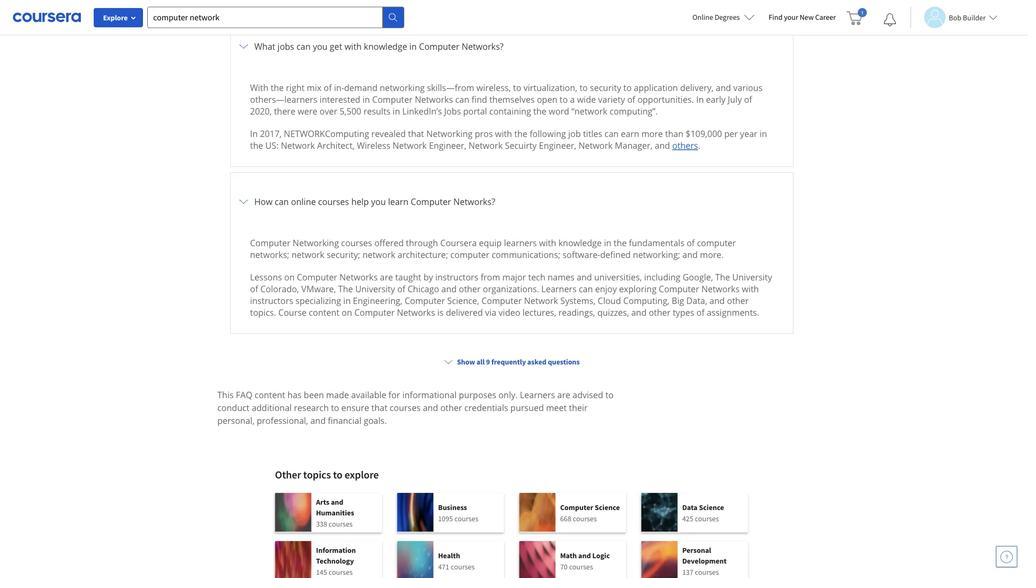 Task type: locate. For each thing, give the bounding box(es) containing it.
0 vertical spatial in
[[697, 94, 704, 105]]

and up humanities
[[331, 497, 344, 507]]

were
[[298, 105, 318, 117]]

1 chevron right image from the top
[[237, 40, 250, 53]]

0 vertical spatial knowledge
[[364, 41, 407, 52]]

networking inside computer networking courses offered through coursera equip learners with knowledge in the fundamentals of computer networks; network security; network architecture; computer communications; software-defined networking; and more.
[[293, 237, 339, 249]]

chevron right image for how
[[237, 195, 250, 208]]

computer up more.
[[697, 237, 736, 249]]

science up logic
[[595, 503, 620, 512]]

placeholder image left 137
[[642, 541, 678, 579]]

computer up big at the bottom right of the page
[[659, 283, 700, 295]]

and down computing,
[[632, 307, 647, 318]]

titles
[[583, 128, 603, 139]]

what jobs can you get with knowledge in computer networks?
[[254, 41, 504, 52]]

collapsed list
[[230, 0, 794, 579]]

chevron right image left what
[[237, 40, 250, 53]]

to up wide
[[580, 82, 588, 93]]

systems,
[[561, 295, 596, 307]]

engineer, down following
[[539, 140, 577, 151]]

with up assignments.
[[742, 283, 759, 295]]

credentials
[[465, 402, 508, 414]]

70
[[560, 562, 568, 572]]

with inside computer networking courses offered through coursera equip learners with knowledge in the fundamentals of computer networks; network security; network architecture; computer communications; software-defined networking; and more.
[[539, 237, 556, 249]]

with right get
[[345, 41, 362, 52]]

application
[[634, 82, 678, 93]]

from
[[481, 271, 500, 283]]

to right 'topics'
[[333, 468, 343, 482]]

0 horizontal spatial networking
[[293, 237, 339, 249]]

faq
[[236, 389, 253, 401]]

can right how
[[275, 196, 289, 207]]

networks up "linkedin's" at the left of the page
[[415, 94, 453, 105]]

content up additional at bottom left
[[255, 389, 285, 401]]

0 vertical spatial instructors
[[435, 271, 479, 283]]

1 horizontal spatial that
[[408, 128, 424, 139]]

0 vertical spatial networking
[[427, 128, 473, 139]]

2 engineer, from the left
[[539, 140, 577, 151]]

networking
[[380, 82, 425, 93]]

information technology 145 courses
[[316, 545, 356, 577]]

can up systems,
[[579, 283, 593, 295]]

computer down chicago
[[405, 295, 445, 307]]

you right help
[[371, 196, 386, 207]]

explore
[[345, 468, 379, 482]]

courses right 425 on the right of the page
[[695, 514, 719, 524]]

0 horizontal spatial in
[[250, 128, 258, 139]]

portal
[[463, 105, 487, 117]]

list containing arts and humanities
[[275, 493, 749, 579]]

of right the fundamentals
[[687, 237, 695, 249]]

networks? up coursera
[[454, 196, 495, 207]]

chevron right image for what
[[237, 40, 250, 53]]

explore button
[[94, 8, 143, 27]]

with
[[345, 41, 362, 52], [495, 128, 512, 139], [539, 237, 556, 249], [742, 283, 759, 295]]

advised
[[573, 389, 604, 401]]

can inside with the right mix of in-demand networking skills—from wireless, to virtualization, to security to application delivery, and various others—learners interested in computer networks can find themselves open to a wide variety of opportunities. in early july of 2020, there were over 5,500 results in linkedin's jobs portal containing the word "network computing".
[[455, 94, 470, 105]]

jobs
[[278, 41, 294, 52]]

0 vertical spatial learners
[[542, 283, 577, 295]]

chevron right region
[[237, 0, 787, 5]]

2 chevron right image from the top
[[237, 195, 250, 208]]

university up assignments.
[[733, 271, 773, 283]]

0 vertical spatial content
[[309, 307, 340, 318]]

0 horizontal spatial that
[[372, 402, 388, 414]]

with inside in 2017, networkcomputing revealed that networking pros with the following job titles can earn more than $109,000 per year in the us: network architect, wireless network engineer, network secuirty engineer, network manager, and
[[495, 128, 512, 139]]

instructors down colorado,
[[250, 295, 293, 307]]

online
[[291, 196, 316, 207]]

1 horizontal spatial instructors
[[435, 271, 479, 283]]

courses inside math and logic 70 courses
[[569, 562, 593, 572]]

delivered
[[446, 307, 483, 318]]

computer down "engineering,"
[[354, 307, 395, 318]]

.
[[698, 140, 701, 151]]

0 horizontal spatial instructors
[[250, 295, 293, 307]]

that up goals.
[[372, 402, 388, 414]]

university
[[733, 271, 773, 283], [355, 283, 395, 295]]

courses down 'health'
[[451, 562, 475, 572]]

1 horizontal spatial are
[[558, 389, 571, 401]]

courses left help
[[318, 196, 349, 207]]

secuirty
[[505, 140, 537, 151]]

in inside what jobs can you get with knowledge in computer networks? dropdown button
[[410, 41, 417, 52]]

placeholder image for math
[[519, 541, 556, 579]]

with right pros
[[495, 128, 512, 139]]

computer down networking
[[372, 94, 413, 105]]

the right google,
[[716, 271, 730, 283]]

and left more.
[[683, 249, 698, 260]]

0 vertical spatial are
[[380, 271, 393, 283]]

668
[[560, 514, 572, 524]]

business
[[438, 503, 467, 512]]

learners down names
[[542, 283, 577, 295]]

demand
[[344, 82, 378, 93]]

more.
[[700, 249, 724, 260]]

other down computing,
[[649, 307, 671, 318]]

wireless,
[[477, 82, 511, 93]]

containing
[[490, 105, 531, 117]]

is
[[438, 307, 444, 318]]

software-
[[563, 249, 601, 260]]

networking up "security;"
[[293, 237, 339, 249]]

network left "security;"
[[292, 249, 325, 260]]

what
[[254, 41, 275, 52]]

instructors up science,
[[435, 271, 479, 283]]

1 horizontal spatial science
[[699, 503, 724, 512]]

1 science from the left
[[595, 503, 620, 512]]

available
[[351, 389, 386, 401]]

vmware,
[[301, 283, 336, 295]]

1 horizontal spatial networking
[[427, 128, 473, 139]]

courses down math
[[569, 562, 593, 572]]

courses down the business
[[455, 514, 479, 524]]

the
[[271, 82, 284, 93], [534, 105, 547, 117], [515, 128, 528, 139], [250, 140, 263, 151], [614, 237, 627, 249]]

in right year
[[760, 128, 767, 139]]

in-
[[334, 82, 344, 93]]

1 vertical spatial chevron right image
[[237, 195, 250, 208]]

science inside data science 425 courses
[[699, 503, 724, 512]]

in inside lessons on computer networks are taught by instructors from major tech names and universities, including google, the university of colorado, vmware, the university of chicago and other organizations. learners can enjoy exploring computer networks with instructors specializing in engineering, computer science, computer network systems, cloud computing, big data, and other topics. course content on computer networks is delivered via video lectures, readings, quizzes, and other types of assignments.
[[343, 295, 351, 307]]

the up defined
[[614, 237, 627, 249]]

defined
[[601, 249, 631, 260]]

0 horizontal spatial network
[[292, 249, 325, 260]]

can
[[297, 41, 311, 52], [455, 94, 470, 105], [605, 128, 619, 139], [275, 196, 289, 207], [579, 283, 593, 295]]

major
[[503, 271, 526, 283]]

video
[[499, 307, 520, 318]]

of down data,
[[697, 307, 705, 318]]

other inside this faq content has been made available for informational purposes only. learners are advised to conduct additional research to ensure that courses and other credentials pursued meet their personal, professional, and financial goals.
[[441, 402, 462, 414]]

chevron right image inside what jobs can you get with knowledge in computer networks? dropdown button
[[237, 40, 250, 53]]

that inside in 2017, networkcomputing revealed that networking pros with the following job titles can earn more than $109,000 per year in the us: network architect, wireless network engineer, network secuirty engineer, network manager, and
[[408, 128, 424, 139]]

in up defined
[[604, 237, 612, 249]]

0 vertical spatial chevron right image
[[237, 40, 250, 53]]

"network
[[572, 105, 608, 117]]

computing".
[[610, 105, 658, 117]]

0 vertical spatial you
[[313, 41, 328, 52]]

0 vertical spatial on
[[284, 271, 295, 283]]

0 vertical spatial that
[[408, 128, 424, 139]]

questions
[[548, 357, 580, 367]]

data,
[[687, 295, 708, 307]]

chevron right image left how
[[237, 195, 250, 208]]

conduct
[[218, 402, 250, 414]]

than
[[665, 128, 684, 139]]

courses inside 'personal development 137 courses'
[[695, 567, 719, 577]]

knowledge up networking
[[364, 41, 407, 52]]

and up the early
[[716, 82, 731, 93]]

1095
[[438, 514, 453, 524]]

of
[[324, 82, 332, 93], [628, 94, 636, 105], [744, 94, 753, 105], [687, 237, 695, 249], [250, 283, 258, 295], [397, 283, 406, 295], [697, 307, 705, 318]]

networking;
[[633, 249, 681, 260]]

the up "others—learners"
[[271, 82, 284, 93]]

has
[[288, 389, 302, 401]]

computer up 668
[[560, 503, 594, 512]]

in right specializing
[[343, 295, 351, 307]]

in down delivery,
[[697, 94, 704, 105]]

courses inside arts and humanities 338 courses
[[329, 519, 353, 529]]

with up communications;
[[539, 237, 556, 249]]

$109,000
[[686, 128, 722, 139]]

lectures,
[[523, 307, 557, 318]]

0 horizontal spatial engineer,
[[429, 140, 467, 151]]

are left the taught
[[380, 271, 393, 283]]

network up lectures,
[[524, 295, 558, 307]]

engineering,
[[353, 295, 403, 307]]

computer networking courses offered through coursera equip learners with knowledge in the fundamentals of computer networks; network security; network architecture; computer communications; software-defined networking; and more.
[[250, 237, 736, 260]]

you
[[313, 41, 328, 52], [371, 196, 386, 207]]

1 vertical spatial in
[[250, 128, 258, 139]]

computer down coursera
[[451, 249, 490, 260]]

are
[[380, 271, 393, 283], [558, 389, 571, 401]]

science inside computer science 668 courses
[[595, 503, 620, 512]]

0 horizontal spatial on
[[284, 271, 295, 283]]

What do you want to learn? text field
[[147, 7, 383, 28]]

can right jobs
[[297, 41, 311, 52]]

1 vertical spatial on
[[342, 307, 352, 318]]

can inside in 2017, networkcomputing revealed that networking pros with the following job titles can earn more than $109,000 per year in the us: network architect, wireless network engineer, network secuirty engineer, network manager, and
[[605, 128, 619, 139]]

placeholder image left 145
[[275, 541, 312, 579]]

network down offered
[[363, 249, 396, 260]]

chevron right image inside how can online courses help you learn computer networks? dropdown button
[[237, 195, 250, 208]]

science
[[595, 503, 620, 512], [699, 503, 724, 512]]

0 vertical spatial networks?
[[462, 41, 504, 52]]

1 horizontal spatial in
[[697, 94, 704, 105]]

others—learners
[[250, 94, 318, 105]]

0 horizontal spatial university
[[355, 283, 395, 295]]

placeholder image left '338'
[[275, 493, 312, 532]]

None search field
[[147, 7, 404, 28]]

engineer, down the jobs
[[429, 140, 467, 151]]

of inside computer networking courses offered through coursera equip learners with knowledge in the fundamentals of computer networks; network security; network architecture; computer communications; software-defined networking; and more.
[[687, 237, 695, 249]]

5,500
[[340, 105, 361, 117]]

list
[[275, 493, 749, 579]]

science right data
[[699, 503, 724, 512]]

to up themselves
[[513, 82, 522, 93]]

courses down the technology
[[329, 567, 353, 577]]

tech
[[528, 271, 546, 283]]

courses right 668
[[573, 514, 597, 524]]

shopping cart: 1 item image
[[847, 8, 867, 25]]

0 horizontal spatial are
[[380, 271, 393, 283]]

1 vertical spatial networks?
[[454, 196, 495, 207]]

placeholder image for business
[[397, 493, 434, 532]]

1 horizontal spatial network
[[363, 249, 396, 260]]

computer
[[697, 237, 736, 249], [451, 249, 490, 260]]

in left 2017,
[[250, 128, 258, 139]]

meet
[[546, 402, 567, 414]]

that down "linkedin's" at the left of the page
[[408, 128, 424, 139]]

1 vertical spatial content
[[255, 389, 285, 401]]

your
[[784, 12, 799, 22]]

placeholder image for arts
[[275, 493, 312, 532]]

placeholder image
[[275, 493, 312, 532], [397, 493, 434, 532], [519, 493, 556, 532], [642, 493, 678, 532], [275, 541, 312, 579], [397, 541, 434, 579], [519, 541, 556, 579], [642, 541, 678, 579]]

1 vertical spatial you
[[371, 196, 386, 207]]

and down informational
[[423, 402, 438, 414]]

variety
[[598, 94, 625, 105]]

on
[[284, 271, 295, 283], [342, 307, 352, 318]]

others
[[673, 140, 698, 151]]

can up the jobs
[[455, 94, 470, 105]]

various
[[734, 82, 763, 93]]

1 horizontal spatial engineer,
[[539, 140, 577, 151]]

1 vertical spatial that
[[372, 402, 388, 414]]

names
[[548, 271, 575, 283]]

get
[[330, 41, 342, 52]]

1 vertical spatial networking
[[293, 237, 339, 249]]

placeholder image for computer
[[519, 493, 556, 532]]

1 horizontal spatial on
[[342, 307, 352, 318]]

in inside in 2017, networkcomputing revealed that networking pros with the following job titles can earn more than $109,000 per year in the us: network architect, wireless network engineer, network secuirty engineer, network manager, and
[[250, 128, 258, 139]]

of down the taught
[[397, 283, 406, 295]]

other down informational
[[441, 402, 462, 414]]

courses down for
[[390, 402, 421, 414]]

delivery,
[[681, 82, 714, 93]]

degrees
[[715, 12, 740, 22]]

university up "engineering,"
[[355, 283, 395, 295]]

their
[[569, 402, 588, 414]]

additional
[[252, 402, 292, 414]]

1 horizontal spatial knowledge
[[559, 237, 602, 249]]

to right advised
[[606, 389, 614, 401]]

computer up "networks;"
[[250, 237, 291, 249]]

networking down the jobs
[[427, 128, 473, 139]]

courses inside business 1095 courses
[[455, 514, 479, 524]]

0 horizontal spatial knowledge
[[364, 41, 407, 52]]

courses down humanities
[[329, 519, 353, 529]]

to left a
[[560, 94, 568, 105]]

0 horizontal spatial content
[[255, 389, 285, 401]]

1 horizontal spatial content
[[309, 307, 340, 318]]

networking inside in 2017, networkcomputing revealed that networking pros with the following job titles can earn more than $109,000 per year in the us: network architect, wireless network engineer, network secuirty engineer, network manager, and
[[427, 128, 473, 139]]

2 science from the left
[[699, 503, 724, 512]]

builder
[[963, 13, 986, 22]]

1 horizontal spatial you
[[371, 196, 386, 207]]

0 horizontal spatial science
[[595, 503, 620, 512]]

1 vertical spatial learners
[[520, 389, 555, 401]]

instructors
[[435, 271, 479, 283], [250, 295, 293, 307]]

2 network from the left
[[363, 249, 396, 260]]

early
[[706, 94, 726, 105]]

1 vertical spatial knowledge
[[559, 237, 602, 249]]

linkedin's
[[403, 105, 442, 117]]

been
[[304, 389, 324, 401]]

offered
[[375, 237, 404, 249]]

you left get
[[313, 41, 328, 52]]

content inside this faq content has been made available for informational purposes only. learners are advised to conduct additional research to ensure that courses and other credentials pursued meet their personal, professional, and financial goals.
[[255, 389, 285, 401]]

the down open
[[534, 105, 547, 117]]

topics
[[303, 468, 331, 482]]

placeholder image left the 1095
[[397, 493, 434, 532]]

other up assignments.
[[727, 295, 749, 307]]

learners up pursued
[[520, 389, 555, 401]]

networks?
[[462, 41, 504, 52], [454, 196, 495, 207]]

and down more
[[655, 140, 670, 151]]

1 vertical spatial are
[[558, 389, 571, 401]]

courses up "security;"
[[341, 237, 372, 249]]

1 vertical spatial instructors
[[250, 295, 293, 307]]

to down made
[[331, 402, 339, 414]]

humanities
[[316, 508, 354, 518]]

open
[[537, 94, 558, 105]]

chevron right image
[[237, 40, 250, 53], [237, 195, 250, 208]]



Task type: vqa. For each thing, say whether or not it's contained in the screenshot.


Task type: describe. For each thing, give the bounding box(es) containing it.
financial
[[328, 415, 362, 427]]

network down revealed
[[393, 140, 427, 151]]

1 horizontal spatial the
[[716, 271, 730, 283]]

bob builder button
[[911, 7, 998, 28]]

the inside computer networking courses offered through coursera equip learners with knowledge in the fundamentals of computer networks; network security; network architecture; computer communications; software-defined networking; and more.
[[614, 237, 627, 249]]

all
[[477, 357, 485, 367]]

interested
[[320, 94, 360, 105]]

that inside this faq content has been made available for informational purposes only. learners are advised to conduct additional research to ensure that courses and other credentials pursued meet their personal, professional, and financial goals.
[[372, 402, 388, 414]]

mix
[[307, 82, 322, 93]]

a
[[570, 94, 575, 105]]

ensure
[[342, 402, 369, 414]]

enjoy
[[595, 283, 617, 295]]

content inside lessons on computer networks are taught by instructors from major tech names and universities, including google, the university of colorado, vmware, the university of chicago and other organizations. learners can enjoy exploring computer networks with instructors specializing in engineering, computer science, computer network systems, cloud computing, big data, and other topics. course content on computer networks is delivered via video lectures, readings, quizzes, and other types of assignments.
[[309, 307, 340, 318]]

more
[[642, 128, 663, 139]]

0 horizontal spatial computer
[[451, 249, 490, 260]]

quizzes,
[[598, 307, 629, 318]]

can inside lessons on computer networks are taught by instructors from major tech names and universities, including google, the university of colorado, vmware, the university of chicago and other organizations. learners can enjoy exploring computer networks with instructors specializing in engineering, computer science, computer network systems, cloud computing, big data, and other topics. course content on computer networks is delivered via video lectures, readings, quizzes, and other types of assignments.
[[579, 283, 593, 295]]

security
[[590, 82, 622, 93]]

coursera image
[[13, 9, 81, 26]]

computer up the vmware,
[[297, 271, 337, 283]]

of down various
[[744, 94, 753, 105]]

topics.
[[250, 307, 276, 318]]

others .
[[673, 140, 701, 151]]

business 1095 courses
[[438, 503, 479, 524]]

courses inside health 471 courses
[[451, 562, 475, 572]]

and up science,
[[442, 283, 457, 295]]

fundamentals
[[629, 237, 685, 249]]

computer inside computer networking courses offered through coursera equip learners with knowledge in the fundamentals of computer networks; network security; network architecture; computer communications; software-defined networking; and more.
[[250, 237, 291, 249]]

this
[[218, 389, 234, 401]]

by
[[424, 271, 433, 283]]

placeholder image for personal
[[642, 541, 678, 579]]

courses inside this faq content has been made available for informational purposes only. learners are advised to conduct additional research to ensure that courses and other credentials pursued meet their personal, professional, and financial goals.
[[390, 402, 421, 414]]

computer right learn
[[411, 196, 451, 207]]

us:
[[266, 140, 279, 151]]

career
[[816, 12, 836, 22]]

online degrees button
[[684, 5, 764, 29]]

network inside lessons on computer networks are taught by instructors from major tech names and universities, including google, the university of colorado, vmware, the university of chicago and other organizations. learners can enjoy exploring computer networks with instructors specializing in engineering, computer science, computer network systems, cloud computing, big data, and other topics. course content on computer networks is delivered via video lectures, readings, quizzes, and other types of assignments.
[[524, 295, 558, 307]]

per
[[725, 128, 738, 139]]

through
[[406, 237, 438, 249]]

communications;
[[492, 249, 561, 260]]

in right results
[[393, 105, 400, 117]]

networks inside with the right mix of in-demand networking skills—from wireless, to virtualization, to security to application delivery, and various others—learners interested in computer networks can find themselves open to a wide variety of opportunities. in early july of 2020, there were over 5,500 results in linkedin's jobs portal containing the word "network computing".
[[415, 94, 453, 105]]

with inside lessons on computer networks are taught by instructors from major tech names and universities, including google, the university of colorado, vmware, the university of chicago and other organizations. learners can enjoy exploring computer networks with instructors specializing in engineering, computer science, computer network systems, cloud computing, big data, and other topics. course content on computer networks is delivered via video lectures, readings, quizzes, and other types of assignments.
[[742, 283, 759, 295]]

new
[[800, 12, 814, 22]]

there
[[274, 105, 296, 117]]

assignments.
[[707, 307, 760, 318]]

with inside dropdown button
[[345, 41, 362, 52]]

knowledge inside computer networking courses offered through coursera equip learners with knowledge in the fundamentals of computer networks; network security; network architecture; computer communications; software-defined networking; and more.
[[559, 237, 602, 249]]

research
[[294, 402, 329, 414]]

universities,
[[595, 271, 642, 283]]

word
[[549, 105, 570, 117]]

frequently
[[492, 357, 526, 367]]

information
[[316, 545, 356, 555]]

and up assignments.
[[710, 295, 725, 307]]

1 horizontal spatial university
[[733, 271, 773, 283]]

computer up skills—from
[[419, 41, 460, 52]]

computer inside with the right mix of in-demand networking skills—from wireless, to virtualization, to security to application delivery, and various others—learners interested in computer networks can find themselves open to a wide variety of opportunities. in early july of 2020, there were over 5,500 results in linkedin's jobs portal containing the word "network computing".
[[372, 94, 413, 105]]

1 network from the left
[[292, 249, 325, 260]]

science for 668 courses
[[595, 503, 620, 512]]

networks;
[[250, 249, 289, 260]]

can inside what jobs can you get with knowledge in computer networks? dropdown button
[[297, 41, 311, 52]]

security;
[[327, 249, 360, 260]]

july
[[728, 94, 742, 105]]

can inside how can online courses help you learn computer networks? dropdown button
[[275, 196, 289, 207]]

wireless
[[357, 140, 391, 151]]

and inside in 2017, networkcomputing revealed that networking pros with the following job titles can earn more than $109,000 per year in the us: network architect, wireless network engineer, network secuirty engineer, network manager, and
[[655, 140, 670, 151]]

show notifications image
[[884, 13, 897, 26]]

the left the us:
[[250, 140, 263, 151]]

purposes
[[459, 389, 497, 401]]

science for 425 courses
[[699, 503, 724, 512]]

this faq content has been made available for informational purposes only. learners are advised to conduct additional research to ensure that courses and other credentials pursued meet their personal, professional, and financial goals.
[[218, 389, 614, 427]]

manager,
[[615, 140, 653, 151]]

goals.
[[364, 415, 387, 427]]

knowledge inside dropdown button
[[364, 41, 407, 52]]

other
[[275, 468, 301, 482]]

other up science,
[[459, 283, 481, 295]]

data science 425 courses
[[683, 503, 724, 524]]

personal,
[[218, 415, 255, 427]]

find
[[472, 94, 487, 105]]

network right the us:
[[281, 140, 315, 151]]

how can online courses help you learn computer networks? button
[[237, 179, 787, 224]]

network down pros
[[469, 140, 503, 151]]

0 horizontal spatial you
[[313, 41, 328, 52]]

placeholder image for health
[[397, 541, 434, 579]]

networks left is
[[397, 307, 435, 318]]

networks down "security;"
[[340, 271, 378, 283]]

wide
[[577, 94, 596, 105]]

taught
[[395, 271, 421, 283]]

courses inside information technology 145 courses
[[329, 567, 353, 577]]

the up secuirty
[[515, 128, 528, 139]]

help
[[351, 196, 369, 207]]

types
[[673, 307, 695, 318]]

chicago
[[408, 283, 439, 295]]

courses inside computer networking courses offered through coursera equip learners with knowledge in the fundamentals of computer networks; network security; network architecture; computer communications; software-defined networking; and more.
[[341, 237, 372, 249]]

in inside with the right mix of in-demand networking skills—from wireless, to virtualization, to security to application delivery, and various others—learners interested in computer networks can find themselves open to a wide variety of opportunities. in early july of 2020, there were over 5,500 results in linkedin's jobs portal containing the word "network computing".
[[697, 94, 704, 105]]

to up variety
[[624, 82, 632, 93]]

readings,
[[559, 307, 595, 318]]

courses inside computer science 668 courses
[[573, 514, 597, 524]]

338
[[316, 519, 327, 529]]

learners inside this faq content has been made available for informational purposes only. learners are advised to conduct additional research to ensure that courses and other credentials pursued meet their personal, professional, and financial goals.
[[520, 389, 555, 401]]

networks down google,
[[702, 283, 740, 295]]

architecture;
[[398, 249, 448, 260]]

and inside arts and humanities 338 courses
[[331, 497, 344, 507]]

are inside lessons on computer networks are taught by instructors from major tech names and universities, including google, the university of colorado, vmware, the university of chicago and other organizations. learners can enjoy exploring computer networks with instructors specializing in engineering, computer science, computer network systems, cloud computing, big data, and other topics. course content on computer networks is delivered via video lectures, readings, quizzes, and other types of assignments.
[[380, 271, 393, 283]]

equip
[[479, 237, 502, 249]]

organizations.
[[483, 283, 539, 295]]

learners
[[504, 237, 537, 249]]

architect,
[[317, 140, 355, 151]]

bob
[[949, 13, 962, 22]]

online
[[693, 12, 714, 22]]

arts and humanities 338 courses
[[316, 497, 354, 529]]

are inside this faq content has been made available for informational purposes only. learners are advised to conduct additional research to ensure that courses and other credentials pursued meet their personal, professional, and financial goals.
[[558, 389, 571, 401]]

of down lessons
[[250, 283, 258, 295]]

9
[[486, 357, 490, 367]]

1 engineer, from the left
[[429, 140, 467, 151]]

math and logic 70 courses
[[560, 551, 610, 572]]

of left in-
[[324, 82, 332, 93]]

computer up the video
[[482, 295, 522, 307]]

courses inside data science 425 courses
[[695, 514, 719, 524]]

0 horizontal spatial the
[[338, 283, 353, 295]]

learners inside lessons on computer networks are taught by instructors from major tech names and universities, including google, the university of colorado, vmware, the university of chicago and other organizations. learners can enjoy exploring computer networks with instructors specializing in engineering, computer science, computer network systems, cloud computing, big data, and other topics. course content on computer networks is delivered via video lectures, readings, quizzes, and other types of assignments.
[[542, 283, 577, 295]]

course
[[278, 307, 307, 318]]

show
[[457, 357, 475, 367]]

and inside computer networking courses offered through coursera equip learners with knowledge in the fundamentals of computer networks; network security; network architecture; computer communications; software-defined networking; and more.
[[683, 249, 698, 260]]

and down research
[[311, 415, 326, 427]]

earn
[[621, 128, 640, 139]]

bob builder
[[949, 13, 986, 22]]

in down demand
[[363, 94, 370, 105]]

courses inside how can online courses help you learn computer networks? dropdown button
[[318, 196, 349, 207]]

computer inside computer science 668 courses
[[560, 503, 594, 512]]

other topics to explore
[[275, 468, 379, 482]]

of up computing".
[[628, 94, 636, 105]]

in inside in 2017, networkcomputing revealed that networking pros with the following job titles can earn more than $109,000 per year in the us: network architect, wireless network engineer, network secuirty engineer, network manager, and
[[760, 128, 767, 139]]

math
[[560, 551, 577, 560]]

google,
[[683, 271, 713, 283]]

1 horizontal spatial computer
[[697, 237, 736, 249]]

in inside computer networking courses offered through coursera equip learners with knowledge in the fundamentals of computer networks; network security; network architecture; computer communications; software-defined networking; and more.
[[604, 237, 612, 249]]

and down software-
[[577, 271, 592, 283]]

network down the titles
[[579, 140, 613, 151]]

specializing
[[296, 295, 341, 307]]

and inside math and logic 70 courses
[[579, 551, 591, 560]]

help center image
[[1001, 551, 1014, 564]]

show all 9 frequently asked questions
[[457, 357, 580, 367]]

placeholder image for data
[[642, 493, 678, 532]]

professional,
[[257, 415, 308, 427]]

pursued
[[511, 402, 544, 414]]

placeholder image for information
[[275, 541, 312, 579]]

via
[[485, 307, 497, 318]]

exploring
[[619, 283, 657, 295]]

informational
[[403, 389, 457, 401]]

and inside with the right mix of in-demand networking skills—from wireless, to virtualization, to security to application delivery, and various others—learners interested in computer networks can find themselves open to a wide variety of opportunities. in early july of 2020, there were over 5,500 results in linkedin's jobs portal containing the word "network computing".
[[716, 82, 731, 93]]

health 471 courses
[[438, 551, 475, 572]]



